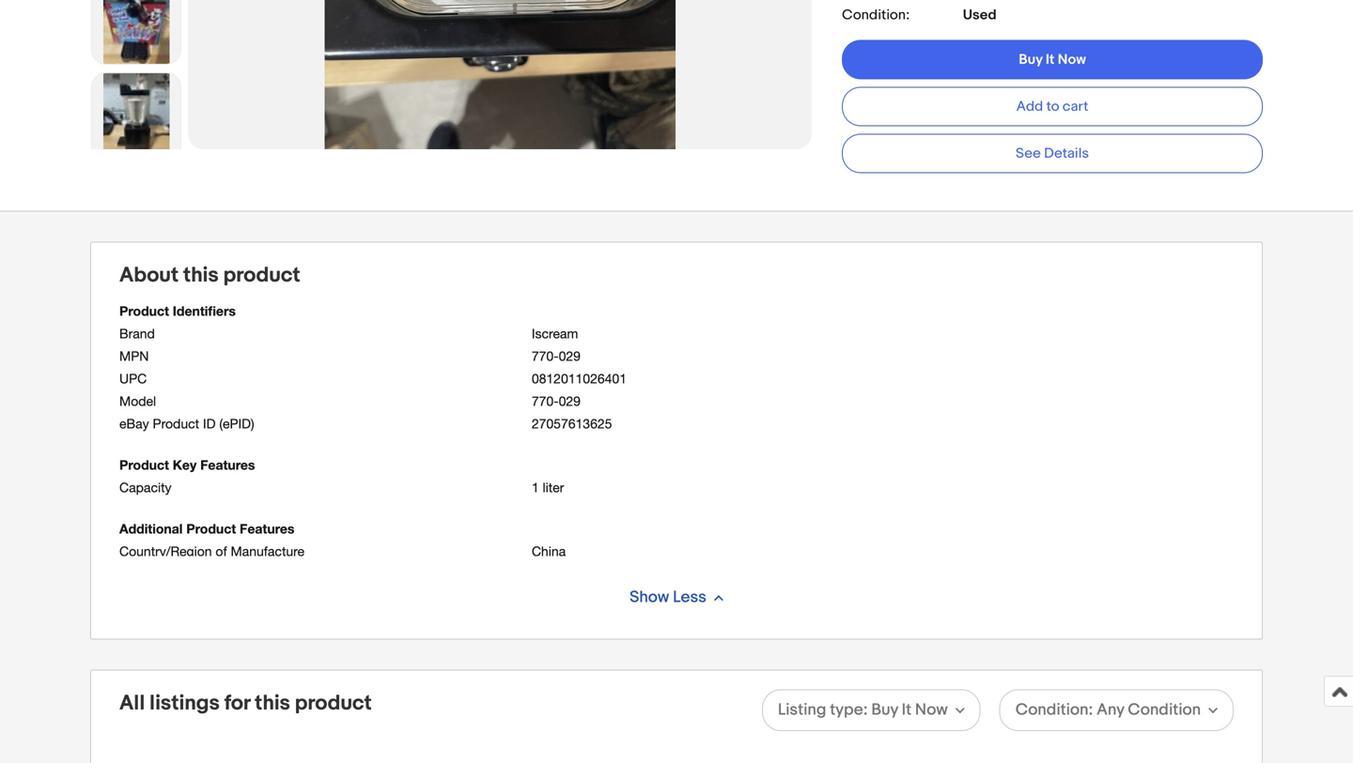 Task type: describe. For each thing, give the bounding box(es) containing it.
capacity
[[119, 480, 171, 496]]

upc
[[119, 371, 147, 387]]

listing
[[778, 701, 826, 721]]

all listings for this product
[[119, 692, 372, 717]]

1 vertical spatial product
[[295, 692, 372, 717]]

country/region of manufacture
[[119, 544, 305, 560]]

0812011026401
[[532, 371, 627, 387]]

about this product
[[119, 263, 300, 289]]

id
[[203, 416, 216, 432]]

to
[[1046, 98, 1059, 115]]

ebay product id (epid)
[[119, 416, 254, 432]]

1 vertical spatial buy
[[871, 701, 898, 721]]

type:
[[830, 701, 868, 721]]

about
[[119, 263, 179, 289]]

show
[[630, 588, 669, 608]]

1 horizontal spatial buy
[[1019, 51, 1043, 68]]

770- for mpn
[[532, 349, 559, 364]]

features for additional product features
[[240, 522, 294, 537]]

condition
[[1128, 701, 1201, 721]]

key
[[173, 458, 197, 473]]

product left the id
[[153, 416, 199, 432]]

029 for mpn
[[559, 349, 581, 364]]

see
[[1016, 145, 1041, 162]]

see details link
[[842, 134, 1263, 174]]

additional
[[119, 522, 183, 537]]

0 vertical spatial product
[[223, 263, 300, 289]]

770- for model
[[532, 394, 559, 409]]

it inside buy it now link
[[1046, 51, 1055, 68]]

condition: for condition: any condition
[[1015, 701, 1093, 721]]

identifiers
[[173, 304, 236, 319]]

cart
[[1063, 98, 1088, 115]]

liter
[[543, 480, 564, 496]]

mpn
[[119, 349, 149, 364]]

manufacture
[[231, 544, 305, 560]]

product up brand at the left of page
[[119, 304, 169, 319]]

additional product features
[[119, 522, 294, 537]]

for
[[224, 692, 250, 717]]

product up country/region of manufacture
[[186, 522, 236, 537]]

condition: any condition
[[1015, 701, 1201, 721]]

country/region
[[119, 544, 212, 560]]

0 vertical spatial this
[[183, 263, 219, 289]]

ebay
[[119, 416, 149, 432]]

picture 4 of 10 image
[[92, 73, 180, 162]]



Task type: vqa. For each thing, say whether or not it's contained in the screenshot.
second 770- from the top
yes



Task type: locate. For each thing, give the bounding box(es) containing it.
1 770-029 from the top
[[532, 349, 581, 364]]

1 vertical spatial features
[[240, 522, 294, 537]]

product up 'capacity'
[[119, 458, 169, 473]]

770- up 27057613625
[[532, 394, 559, 409]]

1 vertical spatial now
[[915, 701, 948, 721]]

show less button
[[609, 579, 744, 617]]

2 770-029 from the top
[[532, 394, 581, 409]]

770- down iscream
[[532, 349, 559, 364]]

1 029 from the top
[[559, 349, 581, 364]]

029 up 27057613625
[[559, 394, 581, 409]]

it right type:
[[902, 701, 912, 721]]

product identifiers
[[119, 304, 236, 319]]

0 horizontal spatial condition:
[[842, 7, 910, 24]]

0 vertical spatial features
[[200, 458, 255, 473]]

features up manufacture
[[240, 522, 294, 537]]

listing type: buy it now
[[778, 701, 948, 721]]

product
[[223, 263, 300, 289], [295, 692, 372, 717]]

condition:
[[842, 7, 910, 24], [1015, 701, 1093, 721]]

add
[[1016, 98, 1043, 115]]

it
[[1046, 51, 1055, 68], [902, 701, 912, 721]]

0 horizontal spatial now
[[915, 701, 948, 721]]

any
[[1097, 701, 1124, 721]]

now inside buy it now link
[[1058, 51, 1086, 68]]

this right for
[[255, 692, 290, 717]]

now
[[1058, 51, 1086, 68], [915, 701, 948, 721]]

1 horizontal spatial condition:
[[1015, 701, 1093, 721]]

770-029
[[532, 349, 581, 364], [532, 394, 581, 409]]

details
[[1044, 145, 1089, 162]]

1 horizontal spatial this
[[255, 692, 290, 717]]

buy right type:
[[871, 701, 898, 721]]

0 vertical spatial 770-029
[[532, 349, 581, 364]]

add to cart link
[[842, 87, 1263, 127]]

(epid)
[[219, 416, 254, 432]]

used
[[963, 7, 997, 24]]

770-029 for model
[[532, 394, 581, 409]]

show less
[[630, 588, 706, 608]]

029
[[559, 349, 581, 364], [559, 394, 581, 409]]

now right type:
[[915, 701, 948, 721]]

0 horizontal spatial it
[[902, 701, 912, 721]]

iscream
[[532, 326, 578, 342]]

0 vertical spatial 029
[[559, 349, 581, 364]]

0 vertical spatial condition:
[[842, 7, 910, 24]]

of
[[216, 544, 227, 560]]

buy
[[1019, 51, 1043, 68], [871, 701, 898, 721]]

model
[[119, 394, 156, 409]]

it up add to cart
[[1046, 51, 1055, 68]]

listings
[[149, 692, 220, 717]]

1 vertical spatial it
[[902, 701, 912, 721]]

0 vertical spatial buy
[[1019, 51, 1043, 68]]

770-029 for mpn
[[532, 349, 581, 364]]

all
[[119, 692, 145, 717]]

029 up 0812011026401
[[559, 349, 581, 364]]

product key features
[[119, 458, 255, 473]]

770-
[[532, 349, 559, 364], [532, 394, 559, 409]]

condition: for condition:
[[842, 7, 910, 24]]

see details
[[1016, 145, 1089, 162]]

1 vertical spatial 770-
[[532, 394, 559, 409]]

1 vertical spatial this
[[255, 692, 290, 717]]

china
[[532, 544, 566, 560]]

029 for model
[[559, 394, 581, 409]]

brand
[[119, 326, 155, 342]]

1 horizontal spatial now
[[1058, 51, 1086, 68]]

1 vertical spatial 029
[[559, 394, 581, 409]]

product
[[119, 304, 169, 319], [153, 416, 199, 432], [119, 458, 169, 473], [186, 522, 236, 537]]

this
[[183, 263, 219, 289], [255, 692, 290, 717]]

1 liter
[[532, 480, 564, 496]]

770-029 up 27057613625
[[532, 394, 581, 409]]

less
[[673, 588, 706, 608]]

now up cart
[[1058, 51, 1086, 68]]

1 770- from the top
[[532, 349, 559, 364]]

0 horizontal spatial this
[[183, 263, 219, 289]]

770-029 down iscream
[[532, 349, 581, 364]]

buy it now link
[[842, 40, 1263, 80]]

features down (epid)
[[200, 458, 255, 473]]

0 vertical spatial it
[[1046, 51, 1055, 68]]

1
[[532, 480, 539, 496]]

1 vertical spatial condition:
[[1015, 701, 1093, 721]]

0 vertical spatial now
[[1058, 51, 1086, 68]]

27057613625
[[532, 416, 612, 432]]

add to cart
[[1016, 98, 1088, 115]]

features
[[200, 458, 255, 473], [240, 522, 294, 537]]

picture 3 of 10 image
[[92, 0, 180, 64]]

features for product key features
[[200, 458, 255, 473]]

0 vertical spatial 770-
[[532, 349, 559, 364]]

2 029 from the top
[[559, 394, 581, 409]]

1 vertical spatial 770-029
[[532, 394, 581, 409]]

this up identifiers
[[183, 263, 219, 289]]

buy it now
[[1019, 51, 1086, 68]]

0 horizontal spatial buy
[[871, 701, 898, 721]]

buy up add
[[1019, 51, 1043, 68]]

1 horizontal spatial it
[[1046, 51, 1055, 68]]

2 770- from the top
[[532, 394, 559, 409]]



